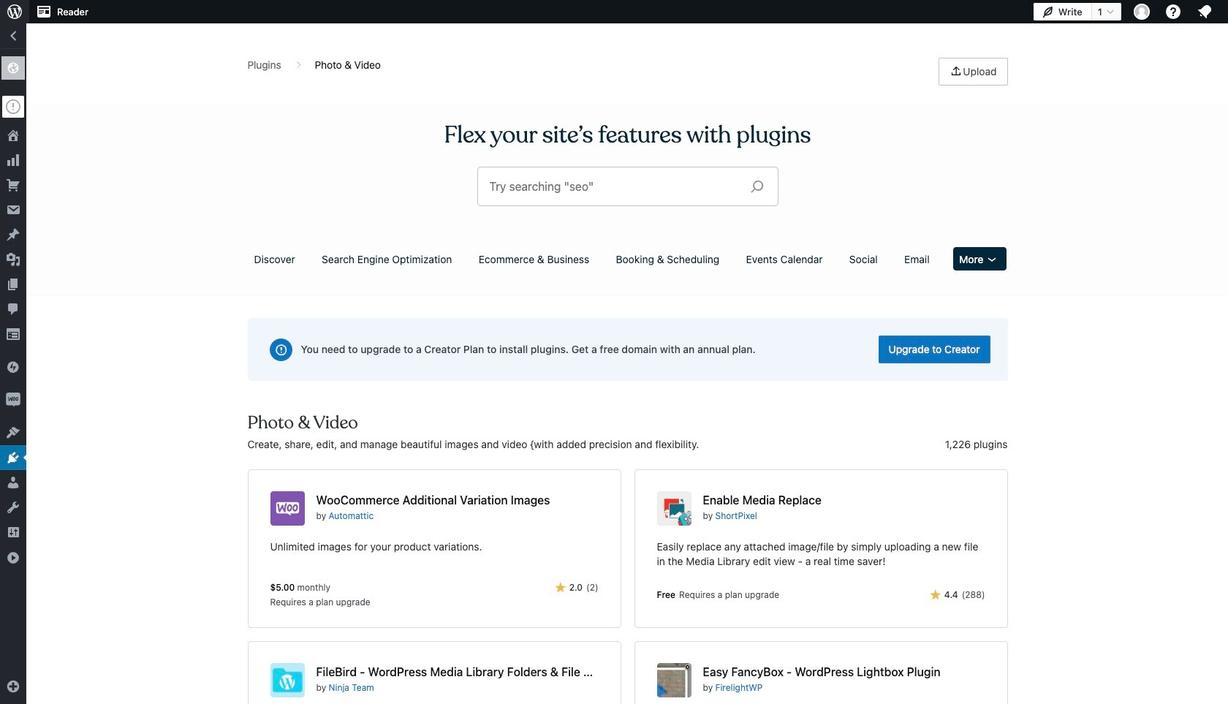 Task type: vqa. For each thing, say whether or not it's contained in the screenshot.
Img
yes



Task type: describe. For each thing, give the bounding box(es) containing it.
my profile image
[[1134, 4, 1150, 20]]

help image
[[1165, 3, 1182, 20]]

2 img image from the top
[[6, 393, 20, 407]]



Task type: locate. For each thing, give the bounding box(es) containing it.
1 img image from the top
[[6, 360, 20, 374]]

0 vertical spatial img image
[[6, 360, 20, 374]]

main content
[[242, 58, 1013, 704]]

plugin icon image
[[270, 491, 305, 526], [657, 491, 691, 526], [270, 663, 305, 697], [657, 663, 691, 697]]

manage your sites image
[[6, 3, 23, 20]]

img image
[[6, 360, 20, 374], [6, 393, 20, 407]]

Search search field
[[489, 167, 739, 205]]

open search image
[[739, 176, 775, 197]]

None search field
[[478, 167, 778, 205]]

manage your notifications image
[[1196, 3, 1214, 20]]

1 vertical spatial img image
[[6, 393, 20, 407]]



